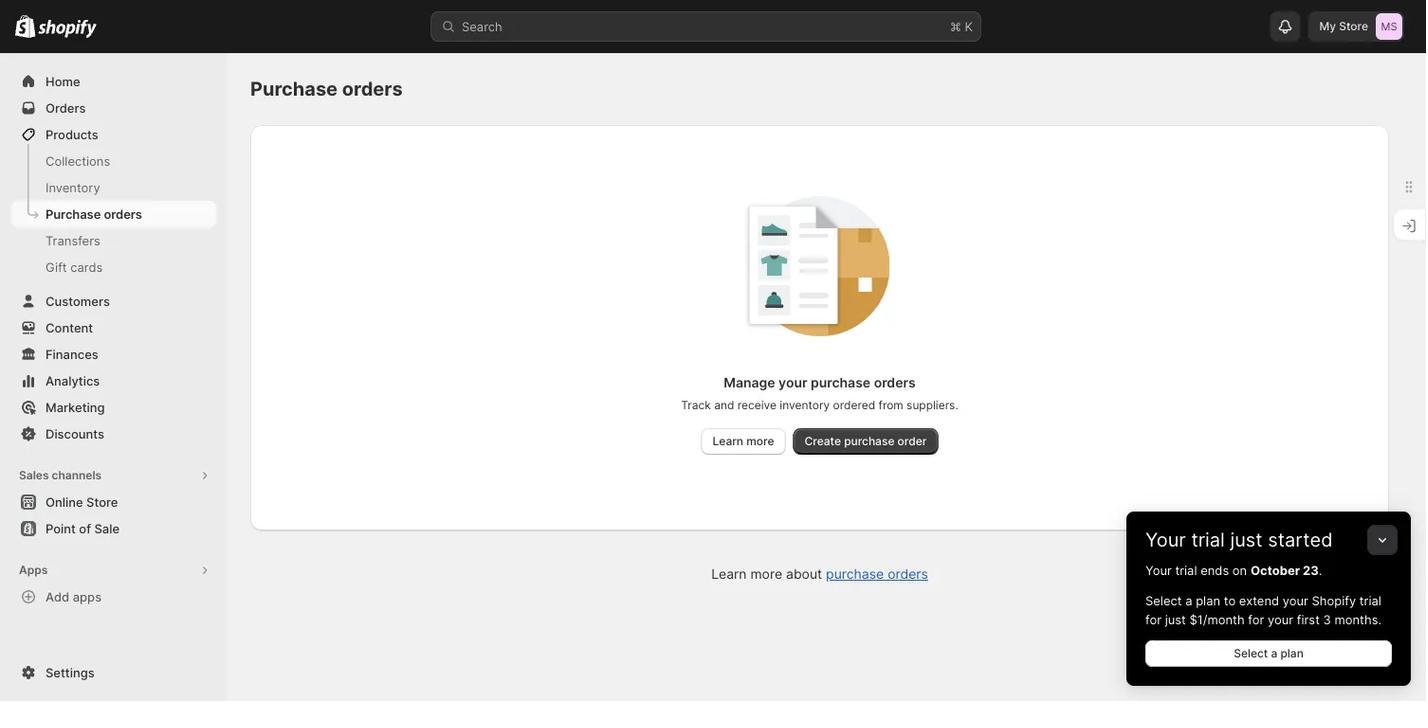 Task type: vqa. For each thing, say whether or not it's contained in the screenshot.
topmost trial
yes



Task type: locate. For each thing, give the bounding box(es) containing it.
just left $1/month
[[1165, 613, 1186, 627]]

trial
[[1192, 529, 1225, 552], [1176, 563, 1198, 578], [1360, 594, 1382, 608]]

apps button
[[11, 558, 216, 584]]

purchase inside create purchase order link
[[844, 435, 895, 449]]

1 vertical spatial learn
[[712, 567, 747, 583]]

trial inside select a plan to extend your shopify trial for just $1/month for your first 3 months.
[[1360, 594, 1382, 608]]

home
[[46, 74, 80, 89]]

store up sale
[[86, 495, 118, 510]]

your up the inventory on the bottom
[[779, 375, 808, 391]]

your trial just started
[[1146, 529, 1333, 552]]

1 vertical spatial purchase orders
[[46, 207, 142, 221]]

shopify image
[[15, 15, 35, 38], [38, 19, 97, 38]]

0 vertical spatial just
[[1231, 529, 1263, 552]]

first
[[1297, 613, 1320, 627]]

1 horizontal spatial shopify image
[[38, 19, 97, 38]]

on
[[1233, 563, 1248, 578]]

ordered
[[833, 399, 876, 413]]

online store link
[[11, 489, 216, 516]]

your up first
[[1283, 594, 1309, 608]]

more left about
[[751, 567, 783, 583]]

plan down first
[[1281, 647, 1304, 661]]

purchase up ordered
[[811, 375, 871, 391]]

finances
[[46, 347, 98, 362]]

of
[[79, 522, 91, 536]]

your up your trial ends on october 23 .
[[1146, 529, 1186, 552]]

1 for from the left
[[1146, 613, 1162, 627]]

gift
[[46, 260, 67, 275]]

1 vertical spatial trial
[[1176, 563, 1198, 578]]

select for select a plan
[[1234, 647, 1268, 661]]

a up $1/month
[[1186, 594, 1193, 608]]

2 vertical spatial purchase
[[826, 567, 884, 583]]

gift cards
[[46, 260, 103, 275]]

0 vertical spatial purchase orders
[[250, 77, 403, 101]]

1 horizontal spatial a
[[1271, 647, 1278, 661]]

3
[[1324, 613, 1332, 627]]

purchase orders
[[250, 77, 403, 101], [46, 207, 142, 221]]

settings link
[[11, 660, 216, 687]]

store
[[1340, 19, 1369, 33], [86, 495, 118, 510]]

plan inside select a plan to extend your shopify trial for just $1/month for your first 3 months.
[[1196, 594, 1221, 608]]

1 horizontal spatial purchase
[[250, 77, 338, 101]]

1 vertical spatial your
[[1146, 563, 1172, 578]]

0 vertical spatial a
[[1186, 594, 1193, 608]]

discounts link
[[11, 421, 216, 448]]

transfers
[[46, 233, 100, 248]]

1 vertical spatial select
[[1234, 647, 1268, 661]]

cards
[[70, 260, 103, 275]]

to
[[1224, 594, 1236, 608]]

a down select a plan to extend your shopify trial for just $1/month for your first 3 months.
[[1271, 647, 1278, 661]]

gift cards link
[[11, 254, 216, 281]]

trial up months.
[[1360, 594, 1382, 608]]

my
[[1320, 19, 1337, 33]]

$1/month
[[1190, 613, 1245, 627]]

1 vertical spatial store
[[86, 495, 118, 510]]

1 horizontal spatial select
[[1234, 647, 1268, 661]]

0 vertical spatial purchase
[[250, 77, 338, 101]]

0 horizontal spatial store
[[86, 495, 118, 510]]

store inside button
[[86, 495, 118, 510]]

1 vertical spatial plan
[[1281, 647, 1304, 661]]

⌘
[[950, 19, 962, 34]]

content
[[46, 321, 93, 335]]

select a plan to extend your shopify trial for just $1/month for your first 3 months.
[[1146, 594, 1382, 627]]

transfers link
[[11, 228, 216, 254]]

sales channels
[[19, 469, 102, 483]]

0 horizontal spatial a
[[1186, 594, 1193, 608]]

your left first
[[1268, 613, 1294, 627]]

select
[[1146, 594, 1182, 608], [1234, 647, 1268, 661]]

2 vertical spatial trial
[[1360, 594, 1382, 608]]

purchase orders link
[[826, 567, 928, 583]]

1 horizontal spatial just
[[1231, 529, 1263, 552]]

add
[[46, 590, 69, 605]]

create
[[805, 435, 841, 449]]

trial up ends
[[1192, 529, 1225, 552]]

ends
[[1201, 563, 1229, 578]]

content link
[[11, 315, 216, 341]]

0 vertical spatial purchase
[[811, 375, 871, 391]]

more
[[747, 435, 774, 449], [751, 567, 783, 583]]

more for learn more
[[747, 435, 774, 449]]

0 vertical spatial learn
[[713, 435, 744, 449]]

your left ends
[[1146, 563, 1172, 578]]

discounts
[[46, 427, 104, 442]]

learn for learn more
[[713, 435, 744, 449]]

point of sale
[[46, 522, 120, 536]]

0 horizontal spatial for
[[1146, 613, 1162, 627]]

1 vertical spatial more
[[751, 567, 783, 583]]

purchase down ordered
[[844, 435, 895, 449]]

1 vertical spatial a
[[1271, 647, 1278, 661]]

purchase
[[811, 375, 871, 391], [844, 435, 895, 449], [826, 567, 884, 583]]

0 vertical spatial trial
[[1192, 529, 1225, 552]]

orders inside manage your purchase orders track and receive inventory ordered from suppliers.
[[874, 375, 916, 391]]

collections
[[46, 154, 110, 168]]

select left to
[[1146, 594, 1182, 608]]

customers link
[[11, 288, 216, 315]]

extend
[[1240, 594, 1280, 608]]

0 vertical spatial store
[[1340, 19, 1369, 33]]

just
[[1231, 529, 1263, 552], [1165, 613, 1186, 627]]

plan up $1/month
[[1196, 594, 1221, 608]]

0 horizontal spatial select
[[1146, 594, 1182, 608]]

0 horizontal spatial plan
[[1196, 594, 1221, 608]]

your
[[779, 375, 808, 391], [1283, 594, 1309, 608], [1268, 613, 1294, 627]]

more for learn more about purchase orders
[[751, 567, 783, 583]]

add apps
[[46, 590, 102, 605]]

1 horizontal spatial plan
[[1281, 647, 1304, 661]]

store right my
[[1340, 19, 1369, 33]]

trial left ends
[[1176, 563, 1198, 578]]

1 vertical spatial just
[[1165, 613, 1186, 627]]

for left $1/month
[[1146, 613, 1162, 627]]

1 horizontal spatial for
[[1249, 613, 1265, 627]]

a inside select a plan to extend your shopify trial for just $1/month for your first 3 months.
[[1186, 594, 1193, 608]]

store for my store
[[1340, 19, 1369, 33]]

manage your purchase orders track and receive inventory ordered from suppliers.
[[681, 375, 959, 413]]

just up on
[[1231, 529, 1263, 552]]

your for your trial ends on october 23 .
[[1146, 563, 1172, 578]]

learn left about
[[712, 567, 747, 583]]

online store button
[[0, 489, 228, 516]]

learn
[[713, 435, 744, 449], [712, 567, 747, 583]]

0 vertical spatial more
[[747, 435, 774, 449]]

0 horizontal spatial just
[[1165, 613, 1186, 627]]

1 horizontal spatial store
[[1340, 19, 1369, 33]]

your trial just started element
[[1127, 562, 1411, 687]]

orders link
[[11, 95, 216, 121]]

0 vertical spatial plan
[[1196, 594, 1221, 608]]

0 vertical spatial select
[[1146, 594, 1182, 608]]

0 vertical spatial your
[[779, 375, 808, 391]]

trial inside dropdown button
[[1192, 529, 1225, 552]]

purchase right about
[[826, 567, 884, 583]]

orders
[[342, 77, 403, 101], [104, 207, 142, 221], [874, 375, 916, 391], [888, 567, 928, 583]]

1 horizontal spatial purchase orders
[[250, 77, 403, 101]]

2 your from the top
[[1146, 563, 1172, 578]]

more down receive at the bottom right
[[747, 435, 774, 449]]

receive
[[738, 399, 777, 413]]

finances link
[[11, 341, 216, 368]]

point of sale button
[[0, 516, 228, 543]]

learn down and
[[713, 435, 744, 449]]

0 vertical spatial your
[[1146, 529, 1186, 552]]

purchase
[[250, 77, 338, 101], [46, 207, 101, 221]]

my store image
[[1376, 13, 1403, 40]]

0 horizontal spatial shopify image
[[15, 15, 35, 38]]

point
[[46, 522, 76, 536]]

for down extend
[[1249, 613, 1265, 627]]

select inside select a plan to extend your shopify trial for just $1/month for your first 3 months.
[[1146, 594, 1182, 608]]

analytics
[[46, 374, 100, 388]]

your inside dropdown button
[[1146, 529, 1186, 552]]

select for select a plan to extend your shopify trial for just $1/month for your first 3 months.
[[1146, 594, 1182, 608]]

0 horizontal spatial purchase
[[46, 207, 101, 221]]

1 your from the top
[[1146, 529, 1186, 552]]

point of sale link
[[11, 516, 216, 543]]

select down select a plan to extend your shopify trial for just $1/month for your first 3 months.
[[1234, 647, 1268, 661]]

learn more about purchase orders
[[712, 567, 928, 583]]

1 vertical spatial purchase
[[844, 435, 895, 449]]

learn more link
[[702, 429, 786, 455]]

a
[[1186, 594, 1193, 608], [1271, 647, 1278, 661]]



Task type: describe. For each thing, give the bounding box(es) containing it.
october
[[1251, 563, 1300, 578]]

and
[[714, 399, 735, 413]]

order
[[898, 435, 927, 449]]

trial for just
[[1192, 529, 1225, 552]]

my store
[[1320, 19, 1369, 33]]

your inside manage your purchase orders track and receive inventory ordered from suppliers.
[[779, 375, 808, 391]]

manage
[[724, 375, 776, 391]]

your trial just started button
[[1127, 512, 1411, 552]]

products link
[[11, 121, 216, 148]]

track
[[681, 399, 711, 413]]

learn more
[[713, 435, 774, 449]]

your for your trial just started
[[1146, 529, 1186, 552]]

apps
[[73, 590, 102, 605]]

inventory
[[780, 399, 830, 413]]

about
[[786, 567, 823, 583]]

from
[[879, 399, 904, 413]]

apps
[[19, 564, 48, 578]]

learn for learn more about purchase orders
[[712, 567, 747, 583]]

just inside dropdown button
[[1231, 529, 1263, 552]]

purchase orders link
[[11, 201, 216, 228]]

analytics link
[[11, 368, 216, 395]]

2 for from the left
[[1249, 613, 1265, 627]]

suppliers.
[[907, 399, 959, 413]]

search
[[462, 19, 502, 34]]

just inside select a plan to extend your shopify trial for just $1/month for your first 3 months.
[[1165, 613, 1186, 627]]

sales channels button
[[11, 463, 216, 489]]

marketing link
[[11, 395, 216, 421]]

trial for ends
[[1176, 563, 1198, 578]]

shopify
[[1312, 594, 1357, 608]]

customers
[[46, 294, 110, 309]]

sales
[[19, 469, 49, 483]]

collections link
[[11, 148, 216, 175]]

orders
[[46, 101, 86, 115]]

.
[[1319, 563, 1323, 578]]

1 vertical spatial your
[[1283, 594, 1309, 608]]

sale
[[94, 522, 120, 536]]

months.
[[1335, 613, 1382, 627]]

marketing
[[46, 400, 105, 415]]

plan for select a plan to extend your shopify trial for just $1/month for your first 3 months.
[[1196, 594, 1221, 608]]

settings
[[46, 666, 95, 681]]

products
[[46, 127, 98, 142]]

online
[[46, 495, 83, 510]]

create purchase order
[[805, 435, 927, 449]]

select a plan
[[1234, 647, 1304, 661]]

create purchase order link
[[793, 429, 938, 455]]

plan for select a plan
[[1281, 647, 1304, 661]]

1 vertical spatial purchase
[[46, 207, 101, 221]]

a for select a plan to extend your shopify trial for just $1/month for your first 3 months.
[[1186, 594, 1193, 608]]

home link
[[11, 68, 216, 95]]

purchase inside manage your purchase orders track and receive inventory ordered from suppliers.
[[811, 375, 871, 391]]

0 horizontal spatial purchase orders
[[46, 207, 142, 221]]

channels
[[52, 469, 102, 483]]

inventory link
[[11, 175, 216, 201]]

select a plan link
[[1146, 641, 1392, 668]]

k
[[965, 19, 973, 34]]

add apps button
[[11, 584, 216, 611]]

⌘ k
[[950, 19, 973, 34]]

store for online store
[[86, 495, 118, 510]]

23
[[1303, 563, 1319, 578]]

a for select a plan
[[1271, 647, 1278, 661]]

online store
[[46, 495, 118, 510]]

your trial ends on october 23 .
[[1146, 563, 1323, 578]]

inventory
[[46, 180, 100, 195]]

started
[[1268, 529, 1333, 552]]

2 vertical spatial your
[[1268, 613, 1294, 627]]



